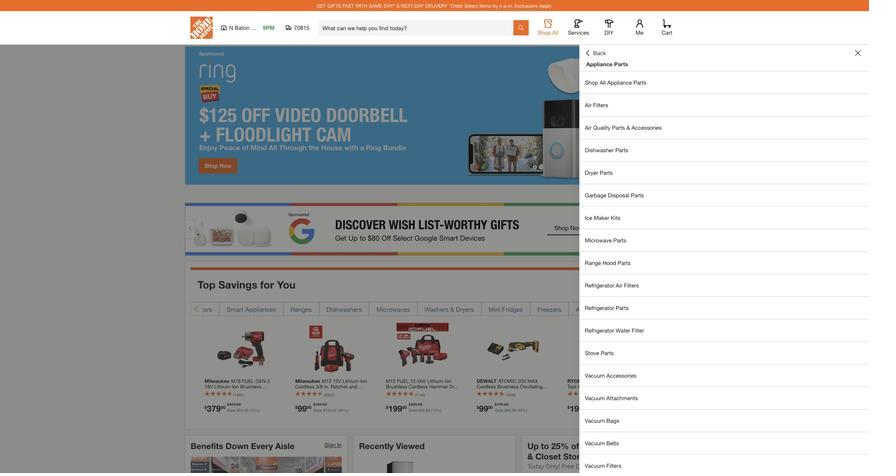 Task type: describe. For each thing, give the bounding box(es) containing it.
items
[[480, 3, 492, 9]]

drawer close image
[[856, 50, 861, 56]]

get
[[317, 3, 326, 9]]

refrigerator parts link
[[580, 297, 870, 319]]

microwave
[[585, 237, 612, 244]]

tool inside the m12 12v lithium-ion cordless 3/8 in. ratchet and screwdriver combo kit (2-tool) with battery, charger, tool bag
[[343, 395, 352, 401]]

garbage disposal parts
[[585, 192, 644, 199]]

vacuum bags link
[[580, 410, 870, 432]]

w/2
[[451, 390, 459, 395]]

m12 fuel 12-volt lithium-ion brushless cordless hammer drill and impact driver combo kit w/2 batteries and bag (2-tool) image
[[397, 323, 449, 375]]

oscillating
[[520, 384, 543, 390]]

off
[[572, 441, 582, 451]]

2 horizontal spatial battery,
[[601, 390, 618, 395]]

mini fridges
[[489, 306, 523, 313]]

& inside menu
[[627, 124, 630, 131]]

shop all
[[538, 29, 559, 36]]

%) for $ 99 00 $ 199 . 00 save $ 100 . 00 ( 50 %)
[[344, 408, 348, 413]]

services button
[[568, 19, 590, 36]]

70815
[[294, 24, 310, 31]]

kit inside one+ 18v cordless 6- tool combo kit with 1.5 ah battery, 4.0 ah battery, and charger
[[596, 384, 601, 390]]

day*
[[384, 3, 395, 9]]

( inside $ 199 00 $ 229 . 00 save $ 30 . 00 ( 13 %)
[[431, 408, 433, 413]]

( inside $ 99 00 $ 199 . 00 save $ 100 . 00 ( 50 %)
[[338, 408, 339, 413]]

brushless inside atomic 20v max cordless brushless oscillating multi tool with (1) 20v 2.0ah battery and charger
[[498, 384, 519, 390]]

dishwasher parts
[[585, 147, 629, 153]]

disposal
[[608, 192, 630, 199]]

199 for $ 199 00 $ 229 . 00 save $ 30 . 00 ( 13 %)
[[389, 404, 402, 414]]

4
[[500, 3, 502, 9]]

today only!
[[528, 463, 561, 470]]

m12 fuel 12-volt lithium-ion brushless cordless hammer drill and impact driver combo kit w/2 batteries and bag (2-tool) link
[[386, 378, 460, 401]]

vacuum belts link
[[580, 433, 870, 455]]

13
[[433, 408, 437, 413]]

99 for atomic 20v max cordless brushless oscillating multi tool with (1) 20v 2.0ah battery and charger
[[479, 404, 489, 414]]

save inside $ 199 00 save $ 100 . 00 ( 33 %)
[[590, 408, 599, 413]]

refrigerator for refrigerator air filters
[[585, 282, 615, 289]]

microwaves
[[377, 306, 410, 313]]

range hood parts link
[[580, 252, 870, 274]]

air filters link
[[580, 94, 870, 116]]

ion inside the m12 12v lithium-ion cordless 3/8 in. ratchet and screwdriver combo kit (2-tool) with battery, charger, tool bag
[[361, 378, 367, 384]]

battery, inside the m12 12v lithium-ion cordless 3/8 in. ratchet and screwdriver combo kit (2-tool) with battery, charger, tool bag
[[306, 395, 322, 401]]

all for shop all
[[553, 29, 559, 36]]

shop all button
[[537, 19, 559, 36]]

atomic
[[499, 378, 517, 384]]

save for $ 99 00 $ 179 . 00 save $ 80 . 00 ( 45 %)
[[495, 408, 504, 413]]

refrigerator air filters
[[585, 282, 639, 289]]

229
[[411, 403, 417, 407]]

volt
[[418, 378, 426, 384]]

( 3830 )
[[597, 393, 607, 398]]

hood
[[603, 260, 617, 266]]

6-
[[630, 378, 634, 384]]

baton
[[235, 24, 250, 31]]

with inside atomic 20v max cordless brushless oscillating multi tool with (1) 20v 2.0ah battery and charger
[[499, 390, 508, 395]]

appliance inside shop all appliance parts link
[[608, 79, 632, 86]]

(2- inside the m12 12v lithium-ion cordless 3/8 in. ratchet and screwdriver combo kit (2-tool) with battery, charger, tool bag
[[347, 390, 353, 395]]

and inside atomic 20v max cordless brushless oscillating multi tool with (1) 20v 2.0ah battery and charger
[[494, 395, 502, 401]]

1 milwaukee from the left
[[205, 378, 230, 384]]

50 inside $ 379 00 $ 429 . 00 save $ 50 . 00 ( 12 %)
[[239, 408, 243, 413]]

all for shop all appliance parts
[[600, 79, 606, 86]]

charger inside one+ 18v cordless 6- tool combo kit with 1.5 ah battery, 4.0 ah battery, and charger
[[568, 395, 585, 401]]

0 vertical spatial 20v
[[518, 378, 527, 384]]

ryobi
[[568, 378, 583, 384]]

belts
[[607, 440, 619, 447]]

vacuum for vacuum accessories
[[585, 373, 605, 379]]

18v
[[599, 378, 608, 384]]

vacuum filters
[[585, 463, 622, 469]]

vacuum for vacuum bags
[[585, 418, 605, 424]]

tool) inside the m12 12v lithium-ion cordless 3/8 in. ratchet and screwdriver combo kit (2-tool) with battery, charger, tool bag
[[353, 390, 363, 395]]

parts inside dishwasher parts link
[[616, 147, 629, 153]]

top
[[198, 279, 216, 291]]

1 ) from the left
[[243, 393, 244, 398]]

$ 379 00 $ 429 . 00 save $ 50 . 00 ( 12 %)
[[205, 403, 260, 414]]

microwave parts
[[585, 237, 627, 244]]

microwave parts link
[[580, 229, 870, 252]]

ranges
[[291, 306, 312, 313]]

recently
[[359, 441, 394, 451]]

gifts
[[328, 3, 341, 9]]

12
[[251, 408, 255, 413]]

stove parts
[[585, 350, 614, 357]]

( inside $ 199 00 save $ 100 . 00 ( 33 %)
[[615, 408, 616, 413]]

the home depot logo image
[[190, 17, 213, 39]]

( 1999 )
[[506, 393, 516, 398]]

parts inside stove parts link
[[601, 350, 614, 357]]

199 inside $ 99 00 $ 199 . 00 save $ 100 . 00 ( 50 %)
[[316, 403, 322, 407]]

appliances
[[245, 306, 276, 313]]

vacuum for vacuum filters
[[585, 463, 605, 469]]

vacuum belts
[[585, 440, 619, 447]]

vacuum for vacuum belts
[[585, 440, 605, 447]]

429
[[229, 403, 236, 407]]

charger inside atomic 20v max cordless brushless oscillating multi tool with (1) 20v 2.0ah battery and charger
[[504, 395, 521, 401]]

& right the day*
[[397, 3, 400, 9]]

kit inside the m12 12v lithium-ion cordless 3/8 in. ratchet and screwdriver combo kit (2-tool) with battery, charger, tool bag
[[340, 390, 346, 395]]

filter
[[632, 327, 644, 334]]

30
[[421, 408, 425, 413]]

get gifts fast with same-day* & next-day delivery *order select items by 4 p.m. exclusions apply.
[[317, 3, 553, 9]]

tool) inside m12 fuel 12-volt lithium-ion brushless cordless hammer drill and impact driver combo kit w/2 batteries and bag (2-tool)
[[432, 395, 443, 401]]

. inside $ 199 00 save $ 100 . 00 ( 33 %)
[[609, 408, 610, 413]]

ranges button
[[283, 302, 319, 316]]

dryer
[[585, 169, 599, 176]]

up to 25% off select garage & closet storage solutions today only! free delivery
[[528, 441, 641, 470]]

3/8
[[316, 384, 323, 390]]

next-
[[401, 3, 415, 9]]

parts inside microwave parts link
[[614, 237, 627, 244]]

cart
[[662, 29, 673, 36]]

%) for $ 99 00 $ 179 . 00 save $ 80 . 00 ( 45 %)
[[523, 408, 528, 413]]

33
[[616, 408, 621, 413]]

2921
[[325, 393, 334, 398]]

25%
[[552, 441, 569, 451]]

12-
[[411, 378, 418, 384]]

air quality parts & accessories link
[[580, 117, 870, 139]]

range
[[585, 260, 601, 266]]

up
[[528, 441, 539, 451]]

p.m.
[[504, 3, 513, 9]]

smart appliances button
[[219, 302, 283, 316]]

What can we help you find today? search field
[[323, 20, 513, 35]]

( 2921 )
[[324, 393, 335, 398]]

379
[[207, 404, 221, 414]]

sign in link
[[325, 442, 342, 448]]

shop all appliance parts
[[585, 79, 647, 86]]

lithium- inside m12 fuel 12-volt lithium-ion brushless cordless hammer drill and impact driver combo kit w/2 batteries and bag (2-tool)
[[427, 378, 445, 384]]

appliance parts inside appliance parts button
[[576, 306, 620, 313]]

screwdriver
[[295, 390, 321, 395]]

shop for shop all
[[538, 29, 551, 36]]

driver
[[412, 390, 425, 395]]

refrigerators
[[176, 306, 212, 313]]

max
[[528, 378, 538, 384]]

delivery
[[425, 3, 448, 9]]

garage
[[612, 441, 641, 451]]

me button
[[629, 19, 651, 36]]

savings
[[219, 279, 258, 291]]

0 horizontal spatial ah
[[594, 390, 600, 395]]

air for air filters
[[585, 102, 592, 108]]

dewalt
[[477, 378, 497, 384]]

save for $ 379 00 $ 429 . 00 save $ 50 . 00 ( 12 %)
[[227, 408, 236, 413]]

parts inside appliance parts button
[[606, 306, 620, 313]]

bag for (2-
[[354, 395, 362, 401]]

garbage
[[585, 192, 607, 199]]

cordless inside m12 fuel 12-volt lithium-ion brushless cordless hammer drill and impact driver combo kit w/2 batteries and bag (2-tool)
[[409, 384, 428, 390]]

filters for air filters
[[594, 102, 609, 108]]

services
[[568, 29, 590, 36]]

1 vertical spatial filters
[[624, 282, 639, 289]]

cordless inside atomic 20v max cordless brushless oscillating multi tool with (1) 20v 2.0ah battery and charger
[[477, 384, 496, 390]]

diy button
[[598, 19, 621, 36]]

%) inside $ 199 00 save $ 100 . 00 ( 33 %)
[[621, 408, 625, 413]]

quality
[[594, 124, 611, 131]]



Task type: vqa. For each thing, say whether or not it's contained in the screenshot.
199 in $ 199 00 $ 229 . 00 Save $ 30 . 00 ( 13 %)
yes



Task type: locate. For each thing, give the bounding box(es) containing it.
every
[[251, 441, 273, 451]]

1 vertical spatial accessories
[[607, 373, 637, 379]]

dryers
[[456, 306, 474, 313]]

$ 199 00 save $ 100 . 00 ( 33 %)
[[568, 404, 625, 414]]

%) inside $ 199 00 $ 229 . 00 save $ 30 . 00 ( 13 %)
[[437, 408, 442, 413]]

4 ) from the left
[[515, 393, 516, 398]]

menu
[[580, 72, 870, 474]]

filters inside "link"
[[594, 102, 609, 108]]

and left the "impact"
[[386, 390, 394, 395]]

1 vertical spatial all
[[600, 79, 606, 86]]

0 horizontal spatial charger
[[504, 395, 521, 401]]

50 inside $ 99 00 $ 199 . 00 save $ 100 . 00 ( 50 %)
[[339, 408, 344, 413]]

0 vertical spatial appliance
[[587, 61, 613, 67]]

%) inside $ 99 00 $ 179 . 00 save $ 80 . 00 ( 45 %)
[[523, 408, 528, 413]]

vacuum attachments
[[585, 395, 638, 402]]

m12 for brushless
[[386, 378, 396, 384]]

1 horizontal spatial with
[[499, 390, 508, 395]]

1 vertical spatial refrigerator
[[585, 305, 615, 311]]

0 horizontal spatial combo
[[323, 390, 339, 395]]

milwaukee up screwdriver
[[295, 378, 320, 384]]

2 horizontal spatial 199
[[570, 404, 584, 414]]

viewed
[[396, 441, 425, 451]]

0 horizontal spatial all
[[553, 29, 559, 36]]

dryer parts link
[[580, 162, 870, 184]]

100 inside $ 199 00 save $ 100 . 00 ( 33 %)
[[602, 408, 609, 413]]

00 inside $ 149 00
[[675, 405, 679, 410]]

%) down ratchet
[[344, 408, 348, 413]]

refrigerator water filter
[[585, 327, 644, 334]]

) for one+ 18v cordless 6- tool combo kit with 1.5 ah battery, 4.0 ah battery, and charger
[[606, 393, 607, 398]]

tool right multi
[[489, 390, 498, 395]]

9pm
[[263, 24, 275, 31]]

with up $ 99 00 $ 199 . 00 save $ 100 . 00 ( 50 %)
[[295, 395, 304, 401]]

mini
[[489, 306, 501, 313]]

%) inside $ 379 00 $ 429 . 00 save $ 50 . 00 ( 12 %)
[[255, 408, 260, 413]]

kit inside m12 fuel 12-volt lithium-ion brushless cordless hammer drill and impact driver combo kit w/2 batteries and bag (2-tool)
[[444, 390, 450, 395]]

save inside $ 99 00 $ 179 . 00 save $ 80 . 00 ( 45 %)
[[495, 408, 504, 413]]

( 1465 )
[[233, 393, 244, 398]]

4 vacuum from the top
[[585, 440, 605, 447]]

maker
[[594, 215, 610, 221]]

0 horizontal spatial battery,
[[306, 395, 322, 401]]

vacuum accessories
[[585, 373, 637, 379]]

1 horizontal spatial 99
[[479, 404, 489, 414]]

20v right (1)
[[516, 390, 525, 395]]

lithium- right 12v
[[343, 378, 361, 384]]

shop inside shop all appliance parts link
[[585, 79, 599, 86]]

tool inside atomic 20v max cordless brushless oscillating multi tool with (1) 20v 2.0ah battery and charger
[[489, 390, 498, 395]]

5 %) from the left
[[621, 408, 625, 413]]

2 horizontal spatial tool
[[568, 384, 577, 390]]

ice maker kits
[[585, 215, 621, 221]]

ah right 4.0
[[594, 390, 600, 395]]

parts inside air quality parts & accessories link
[[612, 124, 625, 131]]

0 vertical spatial refrigerator
[[585, 282, 615, 289]]

99 inside $ 99 00 $ 179 . 00 save $ 80 . 00 ( 45 %)
[[479, 404, 489, 414]]

shop down apply.
[[538, 29, 551, 36]]

0 vertical spatial filters
[[594, 102, 609, 108]]

in.
[[324, 384, 330, 390]]

50 left "12"
[[239, 408, 243, 413]]

& inside the up to 25% off select garage & closet storage solutions today only! free delivery
[[528, 452, 533, 462]]

(2- right 1146
[[427, 395, 432, 401]]

2 vertical spatial air
[[616, 282, 623, 289]]

air quality parts & accessories
[[585, 124, 662, 131]]

0 horizontal spatial tool
[[343, 395, 352, 401]]

0 horizontal spatial m12
[[322, 378, 332, 384]]

save for $ 199 00 $ 229 . 00 save $ 30 . 00 ( 13 %)
[[409, 408, 418, 413]]

dishwasher parts link
[[580, 139, 870, 161]]

refrigerator for refrigerator parts
[[585, 305, 615, 311]]

brushless up batteries
[[386, 384, 408, 390]]

1 horizontal spatial brushless
[[498, 384, 519, 390]]

& inside button
[[451, 306, 455, 313]]

bag inside m12 fuel 12-volt lithium-ion brushless cordless hammer drill and impact driver combo kit w/2 batteries and bag (2-tool)
[[416, 395, 425, 401]]

199 for $ 199 00 save $ 100 . 00 ( 33 %)
[[570, 404, 584, 414]]

1 horizontal spatial m12
[[386, 378, 396, 384]]

combo inside the m12 12v lithium-ion cordless 3/8 in. ratchet and screwdriver combo kit (2-tool) with battery, charger, tool bag
[[323, 390, 339, 395]]

m12
[[322, 378, 332, 384], [386, 378, 396, 384]]

and up 33
[[619, 390, 627, 395]]

20v left the 'max'
[[518, 378, 527, 384]]

1 ion from the left
[[361, 378, 367, 384]]

one+ 18v cordless 6-tool combo kit with 1.5 ah battery, 4.0 ah battery, and charger image
[[578, 323, 631, 375]]

100 down charger,
[[325, 408, 332, 413]]

0 vertical spatial accessories
[[632, 124, 662, 131]]

atomic 20v max cordless brushless oscillating multi tool with (1) 20v 2.0ah battery and charger image
[[488, 323, 540, 375]]

$ 99 00 $ 179 . 00 save $ 80 . 00 ( 45 %)
[[477, 403, 528, 414]]

& down up on the right
[[528, 452, 533, 462]]

199
[[316, 403, 322, 407], [389, 404, 402, 414], [570, 404, 584, 414]]

lithium- inside the m12 12v lithium-ion cordless 3/8 in. ratchet and screwdriver combo kit (2-tool) with battery, charger, tool bag
[[343, 378, 361, 384]]

refrigerator
[[585, 282, 615, 289], [585, 305, 615, 311], [585, 327, 615, 334]]

vacuum down storage
[[585, 463, 605, 469]]

filters down 'range hood parts'
[[624, 282, 639, 289]]

brushless up 1999 on the bottom of the page
[[498, 384, 519, 390]]

shop for shop all appliance parts
[[585, 79, 599, 86]]

solutions
[[597, 452, 635, 462]]

and up the 229 on the left bottom of page
[[407, 395, 415, 401]]

air for air quality parts & accessories
[[585, 124, 592, 131]]

storage
[[564, 452, 595, 462]]

all left services
[[553, 29, 559, 36]]

filters up the quality
[[594, 102, 609, 108]]

1 horizontal spatial milwaukee
[[295, 378, 320, 384]]

appliance up air filters
[[608, 79, 632, 86]]

save inside $ 379 00 $ 429 . 00 save $ 50 . 00 ( 12 %)
[[227, 408, 236, 413]]

refrigerators button
[[169, 302, 219, 316]]

( inside $ 379 00 $ 429 . 00 save $ 50 . 00 ( 12 %)
[[250, 408, 251, 413]]

same-
[[369, 3, 384, 9]]

stove
[[585, 350, 600, 357]]

2 lithium- from the left
[[427, 378, 445, 384]]

100 inside $ 99 00 $ 199 . 00 save $ 100 . 00 ( 50 %)
[[325, 408, 332, 413]]

appliance up refrigerator water filter
[[576, 306, 604, 313]]

ion up w/2
[[445, 378, 452, 384]]

2 bag from the left
[[416, 395, 425, 401]]

with left 1.5
[[603, 384, 612, 390]]

5 vacuum from the top
[[585, 463, 605, 469]]

rouge
[[251, 24, 267, 31]]

100
[[325, 408, 332, 413], [602, 408, 609, 413]]

to
[[541, 441, 549, 451]]

m12 inside m12 fuel 12-volt lithium-ion brushless cordless hammer drill and impact driver combo kit w/2 batteries and bag (2-tool)
[[386, 378, 396, 384]]

ion
[[361, 378, 367, 384], [445, 378, 452, 384]]

4 %) from the left
[[523, 408, 528, 413]]

in
[[337, 442, 342, 448]]

0 vertical spatial all
[[553, 29, 559, 36]]

1 vertical spatial select
[[584, 441, 609, 451]]

save for $ 99 00 $ 199 . 00 save $ 100 . 00 ( 50 %)
[[313, 408, 322, 413]]

air inside air quality parts & accessories link
[[585, 124, 592, 131]]

1 horizontal spatial 199
[[389, 404, 402, 414]]

vacuum left belts
[[585, 440, 605, 447]]

ratchet
[[331, 384, 348, 390]]

100 up vacuum bags
[[602, 408, 609, 413]]

199 down batteries
[[389, 404, 402, 414]]

0 horizontal spatial 199
[[316, 403, 322, 407]]

select left the items
[[465, 3, 478, 9]]

filters for vacuum filters
[[607, 463, 622, 469]]

washers & dryers
[[425, 306, 474, 313]]

7.1 cu. ft. top freezer refrigerator in stainless steel look image
[[368, 458, 433, 474]]

1 horizontal spatial 50
[[339, 408, 344, 413]]

( 1146 )
[[415, 393, 425, 398]]

0 horizontal spatial brushless
[[386, 384, 408, 390]]

1 vertical spatial air
[[585, 124, 592, 131]]

all inside menu
[[600, 79, 606, 86]]

with inside one+ 18v cordless 6- tool combo kit with 1.5 ah battery, 4.0 ah battery, and charger
[[603, 384, 612, 390]]

sign in
[[325, 442, 342, 448]]

%) down attachments
[[621, 408, 625, 413]]

1 horizontal spatial lithium-
[[427, 378, 445, 384]]

smart appliances
[[227, 306, 276, 313]]

refrigerator water filter link
[[580, 320, 870, 342]]

0 horizontal spatial 50
[[239, 408, 243, 413]]

1 horizontal spatial bag
[[416, 395, 425, 401]]

2 horizontal spatial with
[[603, 384, 612, 390]]

3 vacuum from the top
[[585, 418, 605, 424]]

refrigerator down range
[[585, 282, 615, 289]]

0 vertical spatial select
[[465, 3, 478, 9]]

all inside button
[[553, 29, 559, 36]]

appliance parts down back
[[587, 61, 629, 67]]

apply.
[[539, 3, 553, 9]]

m12 left "fuel"
[[386, 378, 396, 384]]

m12 left 12v
[[322, 378, 332, 384]]

m12 12v lithium-ion cordless 3/8 in. ratchet and screwdriver combo kit (2-tool) with battery, charger, tool bag image
[[306, 323, 358, 375]]

) for m12 12v lithium-ion cordless 3/8 in. ratchet and screwdriver combo kit (2-tool) with battery, charger, tool bag
[[334, 393, 335, 398]]

and right ratchet
[[349, 384, 357, 390]]

back
[[594, 50, 606, 56]]

ah right 1.5
[[621, 384, 627, 390]]

3 ) from the left
[[424, 393, 425, 398]]

1 refrigerator from the top
[[585, 282, 615, 289]]

99 inside $ 99 00 $ 199 . 00 save $ 100 . 00 ( 50 %)
[[298, 404, 307, 414]]

%) right 30
[[437, 408, 442, 413]]

appliance inside appliance parts button
[[576, 306, 604, 313]]

1 %) from the left
[[255, 408, 260, 413]]

20v
[[518, 378, 527, 384], [516, 390, 525, 395]]

feedback link image
[[860, 117, 870, 155]]

save inside $ 99 00 $ 199 . 00 save $ 100 . 00 ( 50 %)
[[313, 408, 322, 413]]

0 horizontal spatial with
[[295, 395, 304, 401]]

(2-
[[347, 390, 353, 395], [427, 395, 432, 401]]

2 vertical spatial filters
[[607, 463, 622, 469]]

1 horizontal spatial ah
[[621, 384, 627, 390]]

2 50 from the left
[[339, 408, 344, 413]]

with left (1)
[[499, 390, 508, 395]]

kit up ( 3830 )
[[596, 384, 601, 390]]

&
[[397, 3, 400, 9], [627, 124, 630, 131], [451, 306, 455, 313], [528, 452, 533, 462]]

lithium-
[[343, 378, 361, 384], [427, 378, 445, 384]]

vacuum up $ 199 00 save $ 100 . 00 ( 33 %)
[[585, 395, 605, 402]]

parts inside shop all appliance parts link
[[634, 79, 647, 86]]

12v
[[333, 378, 341, 384]]

m18 fuel gen-2 18v lithium-ion brushless cordless mid torque 1/2 in. impact wrench f ring w/5.0ah starter kit image
[[215, 323, 267, 375]]

parts inside range hood parts link
[[618, 260, 631, 266]]

lithium- right 'volt'
[[427, 378, 445, 384]]

%) for $ 379 00 $ 429 . 00 save $ 50 . 00 ( 12 %)
[[255, 408, 260, 413]]

%) right 80
[[523, 408, 528, 413]]

parts inside refrigerator parts link
[[616, 305, 629, 311]]

50 down charger,
[[339, 408, 344, 413]]

0 horizontal spatial bag
[[354, 395, 362, 401]]

one+ 18v cordless 6- tool combo kit with 1.5 ah battery, 4.0 ah battery, and charger
[[568, 378, 634, 401]]

1999
[[507, 393, 515, 398]]

bag
[[354, 395, 362, 401], [416, 395, 425, 401]]

1 horizontal spatial (2-
[[427, 395, 432, 401]]

(
[[233, 393, 234, 398], [324, 393, 325, 398], [415, 393, 416, 398], [506, 393, 507, 398], [597, 393, 598, 398], [250, 408, 251, 413], [338, 408, 339, 413], [431, 408, 433, 413], [518, 408, 519, 413], [615, 408, 616, 413]]

& right the quality
[[627, 124, 630, 131]]

brushless inside m12 fuel 12-volt lithium-ion brushless cordless hammer drill and impact driver combo kit w/2 batteries and bag (2-tool)
[[386, 384, 408, 390]]

tool
[[568, 384, 577, 390], [489, 390, 498, 395], [343, 395, 352, 401]]

me
[[636, 29, 644, 36]]

refrigerator down refrigerator air filters
[[585, 305, 615, 311]]

$ 99 00 $ 199 . 00 save $ 100 . 00 ( 50 %)
[[295, 403, 348, 414]]

1 100 from the left
[[325, 408, 332, 413]]

bag for driver
[[416, 395, 425, 401]]

99 for m12 12v lithium-ion cordless 3/8 in. ratchet and screwdriver combo kit (2-tool) with battery, charger, tool bag
[[298, 404, 307, 414]]

1 horizontal spatial battery,
[[568, 390, 584, 395]]

0 vertical spatial appliance parts
[[587, 61, 629, 67]]

atomic 20-volt max lithium-ion cordless combo kit (2-tool) with (2) 2.0ah batteries, charger and bag image
[[669, 323, 721, 375]]

charger
[[504, 395, 521, 401], [568, 395, 585, 401]]

for
[[260, 279, 274, 291]]

2.0ah
[[526, 390, 539, 395]]

cart link
[[660, 19, 675, 36]]

shop up air filters
[[585, 79, 599, 86]]

2 100 from the left
[[602, 408, 609, 413]]

1 bag from the left
[[354, 395, 362, 401]]

save down 429
[[227, 408, 236, 413]]

( inside $ 99 00 $ 179 . 00 save $ 80 . 00 ( 45 %)
[[518, 408, 519, 413]]

2 milwaukee from the left
[[295, 378, 320, 384]]

m12 for in.
[[322, 378, 332, 384]]

appliance parts button
[[569, 302, 628, 316]]

0 vertical spatial air
[[585, 102, 592, 108]]

$ inside $ 149 00
[[659, 405, 661, 410]]

vacuum for vacuum attachments
[[585, 395, 605, 402]]

0 horizontal spatial kit
[[340, 390, 346, 395]]

bag inside the m12 12v lithium-ion cordless 3/8 in. ratchet and screwdriver combo kit (2-tool) with battery, charger, tool bag
[[354, 395, 362, 401]]

air inside air filters "link"
[[585, 102, 592, 108]]

5 save from the left
[[590, 408, 599, 413]]

save down 179 at bottom
[[495, 408, 504, 413]]

fast
[[343, 3, 354, 9]]

save down screwdriver
[[313, 408, 322, 413]]

1 50 from the left
[[239, 408, 243, 413]]

2 m12 from the left
[[386, 378, 396, 384]]

and up 179 at bottom
[[494, 395, 502, 401]]

1 vacuum from the top
[[585, 373, 605, 379]]

2 refrigerator from the top
[[585, 305, 615, 311]]

0 horizontal spatial tool)
[[353, 390, 363, 395]]

tool) down hammer
[[432, 395, 443, 401]]

199 inside $ 199 00 $ 229 . 00 save $ 30 . 00 ( 13 %)
[[389, 404, 402, 414]]

drill
[[450, 384, 458, 390]]

(1)
[[510, 390, 515, 395]]

m12 inside the m12 12v lithium-ion cordless 3/8 in. ratchet and screwdriver combo kit (2-tool) with battery, charger, tool bag
[[322, 378, 332, 384]]

1 vertical spatial appliance
[[608, 79, 632, 86]]

3 save from the left
[[409, 408, 418, 413]]

appliance parts up refrigerator water filter
[[576, 306, 620, 313]]

0 horizontal spatial lithium-
[[343, 378, 361, 384]]

1 horizontal spatial select
[[584, 441, 609, 451]]

1 horizontal spatial shop
[[585, 79, 599, 86]]

0 horizontal spatial shop
[[538, 29, 551, 36]]

kits
[[611, 215, 621, 221]]

vacuum accessories link
[[580, 365, 870, 387]]

combo
[[578, 384, 594, 390], [323, 390, 339, 395], [426, 390, 442, 395]]

with inside the m12 12v lithium-ion cordless 3/8 in. ratchet and screwdriver combo kit (2-tool) with battery, charger, tool bag
[[295, 395, 304, 401]]

refrigerator for refrigerator water filter
[[585, 327, 615, 334]]

menu containing shop all appliance parts
[[580, 72, 870, 474]]

cordless inside the m12 12v lithium-ion cordless 3/8 in. ratchet and screwdriver combo kit (2-tool) with battery, charger, tool bag
[[295, 384, 315, 390]]

impact
[[396, 390, 411, 395]]

tool down ratchet
[[343, 395, 352, 401]]

(2- inside m12 fuel 12-volt lithium-ion brushless cordless hammer drill and impact driver combo kit w/2 batteries and bag (2-tool)
[[427, 395, 432, 401]]

3 %) from the left
[[437, 408, 442, 413]]

shop inside shop all button
[[538, 29, 551, 36]]

149
[[661, 404, 675, 414]]

microwaves button
[[369, 302, 417, 316]]

1 horizontal spatial tool
[[489, 390, 498, 395]]

milwaukee
[[205, 378, 230, 384], [295, 378, 320, 384]]

0 vertical spatial shop
[[538, 29, 551, 36]]

2 brushless from the left
[[498, 384, 519, 390]]

select inside the up to 25% off select garage & closet storage solutions today only! free delivery
[[584, 441, 609, 451]]

199 down ryobi
[[570, 404, 584, 414]]

save up vacuum bags
[[590, 408, 599, 413]]

vacuum attachments link
[[580, 387, 870, 410]]

1 lithium- from the left
[[343, 378, 361, 384]]

milwaukee up 379
[[205, 378, 230, 384]]

2 vertical spatial refrigerator
[[585, 327, 615, 334]]

ion right ratchet
[[361, 378, 367, 384]]

filters
[[594, 102, 609, 108], [624, 282, 639, 289], [607, 463, 622, 469]]

parts inside garbage disposal parts link
[[631, 192, 644, 199]]

vacuum down $ 199 00 save $ 100 . 00 ( 33 %)
[[585, 418, 605, 424]]

refrigerator down appliance parts button
[[585, 327, 615, 334]]

parts inside "dryer parts" link
[[600, 169, 613, 176]]

2 ion from the left
[[445, 378, 452, 384]]

washers & dryers button
[[417, 302, 482, 316]]

ion inside m12 fuel 12-volt lithium-ion brushless cordless hammer drill and impact driver combo kit w/2 batteries and bag (2-tool)
[[445, 378, 452, 384]]

2 ) from the left
[[334, 393, 335, 398]]

5 ) from the left
[[606, 393, 607, 398]]

%) down milwaukee link
[[255, 408, 260, 413]]

1 vertical spatial shop
[[585, 79, 599, 86]]

2 99 from the left
[[479, 404, 489, 414]]

2 horizontal spatial kit
[[596, 384, 601, 390]]

1 horizontal spatial charger
[[568, 395, 585, 401]]

%) for $ 199 00 $ 229 . 00 save $ 30 . 00 ( 13 %)
[[437, 408, 442, 413]]

0 horizontal spatial (2-
[[347, 390, 353, 395]]

appliance down back
[[587, 61, 613, 67]]

special buy logo image
[[651, 443, 679, 470]]

top savings for you
[[198, 279, 296, 291]]

tool) right ratchet
[[353, 390, 363, 395]]

0 horizontal spatial select
[[465, 3, 478, 9]]

4 save from the left
[[495, 408, 504, 413]]

1 horizontal spatial ion
[[445, 378, 452, 384]]

99 down battery in the bottom right of the page
[[479, 404, 489, 414]]

) for atomic 20v max cordless brushless oscillating multi tool with (1) 20v 2.0ah battery and charger
[[515, 393, 516, 398]]

water
[[616, 327, 631, 334]]

1 horizontal spatial tool)
[[432, 395, 443, 401]]

save down the 229 on the left bottom of page
[[409, 408, 418, 413]]

1 charger from the left
[[504, 395, 521, 401]]

cordless inside one+ 18v cordless 6- tool combo kit with 1.5 ah battery, 4.0 ah battery, and charger
[[609, 378, 628, 384]]

1 99 from the left
[[298, 404, 307, 414]]

atomic 20v max cordless brushless oscillating multi tool with (1) 20v 2.0ah battery and charger
[[477, 378, 543, 401]]

back arrow image
[[194, 306, 200, 313]]

and inside the m12 12v lithium-ion cordless 3/8 in. ratchet and screwdriver combo kit (2-tool) with battery, charger, tool bag
[[349, 384, 357, 390]]

charger left 4.0
[[568, 395, 585, 401]]

2 save from the left
[[313, 408, 322, 413]]

2 charger from the left
[[568, 395, 585, 401]]

select right off
[[584, 441, 609, 451]]

all up air filters
[[600, 79, 606, 86]]

sign in card banner image
[[191, 457, 342, 474]]

combo inside m12 fuel 12-volt lithium-ion brushless cordless hammer drill and impact driver combo kit w/2 batteries and bag (2-tool)
[[426, 390, 442, 395]]

tool inside one+ 18v cordless 6- tool combo kit with 1.5 ah battery, 4.0 ah battery, and charger
[[568, 384, 577, 390]]

you
[[277, 279, 296, 291]]

air filters
[[585, 102, 609, 108]]

kit down 12v
[[340, 390, 346, 395]]

1 m12 from the left
[[322, 378, 332, 384]]

fuel
[[397, 378, 409, 384]]

%) inside $ 99 00 $ 199 . 00 save $ 100 . 00 ( 50 %)
[[344, 408, 348, 413]]

tool left 4.0
[[568, 384, 577, 390]]

1 horizontal spatial combo
[[426, 390, 442, 395]]

& left dryers
[[451, 306, 455, 313]]

2 %) from the left
[[344, 408, 348, 413]]

2 vacuum from the top
[[585, 395, 605, 402]]

2 vertical spatial appliance
[[576, 306, 604, 313]]

kit left w/2
[[444, 390, 450, 395]]

1 brushless from the left
[[386, 384, 408, 390]]

0 horizontal spatial 99
[[298, 404, 307, 414]]

0 horizontal spatial milwaukee
[[205, 378, 230, 384]]

save
[[227, 408, 236, 413], [313, 408, 322, 413], [409, 408, 418, 413], [495, 408, 504, 413], [590, 408, 599, 413]]

1 vertical spatial appliance parts
[[576, 306, 620, 313]]

(2- right charger,
[[347, 390, 353, 395]]

filters down "solutions"
[[607, 463, 622, 469]]

99 down screwdriver
[[298, 404, 307, 414]]

save inside $ 199 00 $ 229 . 00 save $ 30 . 00 ( 13 %)
[[409, 408, 418, 413]]

199 down screwdriver
[[316, 403, 322, 407]]

0 horizontal spatial ion
[[361, 378, 367, 384]]

1 horizontal spatial kit
[[444, 390, 450, 395]]

0 horizontal spatial 100
[[325, 408, 332, 413]]

charger up 80
[[504, 395, 521, 401]]

1 horizontal spatial all
[[600, 79, 606, 86]]

1 horizontal spatial 100
[[602, 408, 609, 413]]

air inside refrigerator air filters link
[[616, 282, 623, 289]]

1 save from the left
[[227, 408, 236, 413]]

closet
[[536, 452, 561, 462]]

00
[[237, 403, 241, 407], [323, 403, 327, 407], [418, 403, 423, 407], [505, 403, 509, 407], [221, 405, 226, 410], [307, 405, 312, 410], [402, 405, 407, 410], [489, 405, 493, 410], [584, 405, 589, 410], [675, 405, 679, 410], [244, 408, 249, 413], [333, 408, 337, 413], [426, 408, 430, 413], [512, 408, 516, 413], [610, 408, 614, 413]]

1 vertical spatial 20v
[[516, 390, 525, 395]]

appliance parts
[[587, 61, 629, 67], [576, 306, 620, 313]]

and inside one+ 18v cordless 6- tool combo kit with 1.5 ah battery, 4.0 ah battery, and charger
[[619, 390, 627, 395]]

combo inside one+ 18v cordless 6- tool combo kit with 1.5 ah battery, 4.0 ah battery, and charger
[[578, 384, 594, 390]]

vacuum up 4.0
[[585, 373, 605, 379]]

2 horizontal spatial combo
[[578, 384, 594, 390]]

3 refrigerator from the top
[[585, 327, 615, 334]]

refrigerator air filters link
[[580, 275, 870, 297]]



